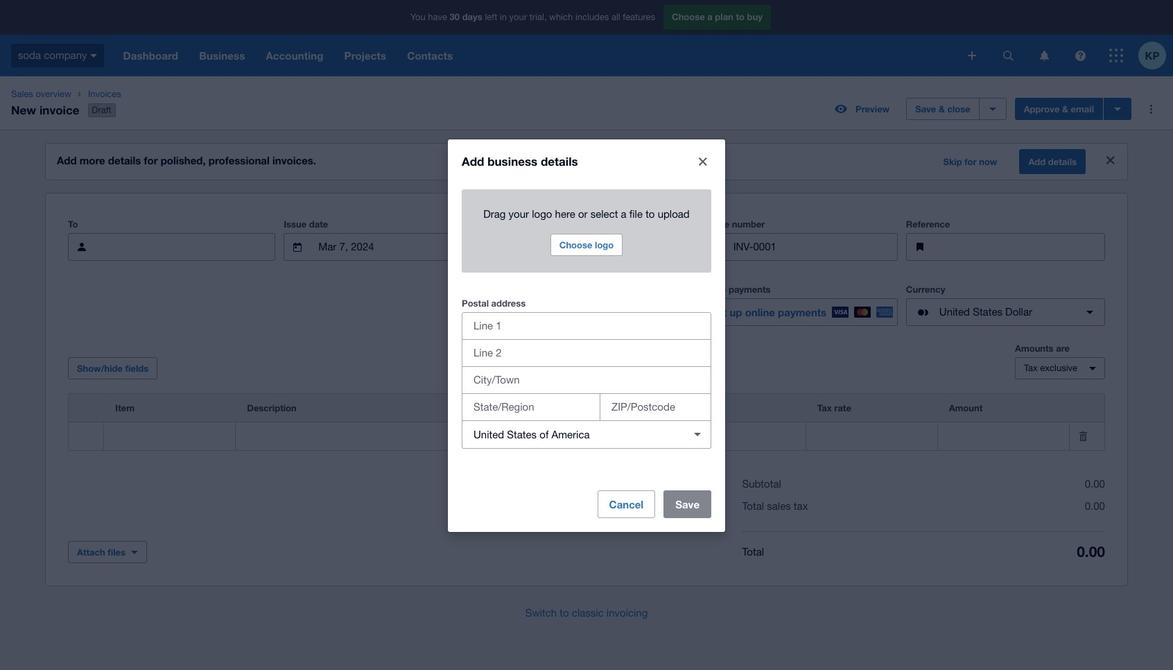 Task type: vqa. For each thing, say whether or not it's contained in the screenshot.
Add contact "button"
no



Task type: locate. For each thing, give the bounding box(es) containing it.
a left file
[[621, 208, 627, 220]]

soda company
[[18, 49, 87, 61]]

2 date from the left
[[511, 219, 530, 230]]

1 vertical spatial logo
[[595, 239, 614, 250]]

1 horizontal spatial tax
[[1025, 363, 1038, 373]]

0 horizontal spatial a
[[621, 208, 627, 220]]

buy
[[748, 11, 763, 22]]

& left email
[[1063, 103, 1069, 115]]

none text field inside invoice line item list element
[[236, 423, 472, 450]]

exclusive
[[1041, 363, 1078, 373]]

choose inside kp banner
[[672, 11, 705, 22]]

2 horizontal spatial details
[[1049, 156, 1077, 167]]

1 horizontal spatial choose
[[672, 11, 705, 22]]

save inside button
[[676, 498, 700, 511]]

tax left rate
[[818, 402, 832, 414]]

0 vertical spatial your
[[510, 12, 527, 22]]

more date options image
[[455, 233, 483, 261]]

0 vertical spatial save
[[916, 103, 937, 115]]

Invoice number text field
[[732, 234, 898, 260]]

invoice number
[[699, 219, 766, 230]]

for inside 'button'
[[965, 156, 977, 167]]

email
[[1072, 103, 1095, 115]]

tax inside invoice line item list element
[[818, 402, 832, 414]]

sales overview link
[[6, 87, 77, 101]]

add business details dialog
[[448, 139, 726, 532]]

0 vertical spatial to
[[736, 11, 745, 22]]

Issue date text field
[[317, 234, 450, 260]]

1 vertical spatial your
[[509, 208, 529, 220]]

add more details for polished, professional invoices.
[[57, 154, 316, 167]]

in
[[500, 12, 507, 22]]

2 horizontal spatial to
[[736, 11, 745, 22]]

date for due date
[[511, 219, 530, 230]]

tax down amounts
[[1025, 363, 1038, 373]]

a left plan
[[708, 11, 713, 22]]

invoice number element
[[699, 233, 898, 261]]

save for save & close
[[916, 103, 937, 115]]

to
[[736, 11, 745, 22], [646, 208, 655, 220], [560, 607, 569, 619]]

you
[[411, 12, 426, 22]]

tax inside popup button
[[1025, 363, 1038, 373]]

1 horizontal spatial for
[[965, 156, 977, 167]]

close image
[[1107, 156, 1116, 165]]

payments
[[729, 284, 771, 295], [779, 306, 827, 319]]

& left the close
[[939, 103, 946, 115]]

svg image
[[1040, 50, 1049, 61], [969, 51, 977, 60], [91, 54, 97, 57]]

details right more at the top of the page
[[108, 154, 141, 167]]

0 horizontal spatial to
[[560, 607, 569, 619]]

1 vertical spatial 0.00
[[1086, 500, 1106, 512]]

0 vertical spatial total
[[743, 500, 765, 512]]

sales
[[11, 89, 33, 99]]

draft
[[92, 105, 112, 115]]

to right switch
[[560, 607, 569, 619]]

1 horizontal spatial to
[[646, 208, 655, 220]]

0.00
[[1086, 478, 1106, 490], [1086, 500, 1106, 512], [1078, 543, 1106, 561]]

0 horizontal spatial for
[[144, 154, 158, 167]]

0 horizontal spatial svg image
[[91, 54, 97, 57]]

&
[[939, 103, 946, 115], [1063, 103, 1069, 115]]

& for close
[[939, 103, 946, 115]]

1 vertical spatial save
[[676, 498, 700, 511]]

1 horizontal spatial svg image
[[1076, 50, 1086, 61]]

1 vertical spatial payments
[[779, 306, 827, 319]]

2 total from the top
[[743, 546, 765, 558]]

sales
[[767, 500, 791, 512]]

all
[[612, 12, 621, 22]]

svg image right company
[[91, 54, 97, 57]]

logo inside button
[[595, 239, 614, 250]]

add left more at the top of the page
[[57, 154, 77, 167]]

payments up online
[[729, 284, 771, 295]]

City/Town field
[[463, 367, 711, 393]]

State/Region field
[[463, 394, 600, 420]]

add left business
[[462, 154, 485, 169]]

add inside dialog
[[462, 154, 485, 169]]

choose for choose logo
[[560, 239, 593, 250]]

payments right online
[[779, 306, 827, 319]]

1 vertical spatial tax
[[818, 402, 832, 414]]

details for more
[[108, 154, 141, 167]]

& inside button
[[939, 103, 946, 115]]

1 & from the left
[[939, 103, 946, 115]]

choose inside button
[[560, 239, 593, 250]]

1 horizontal spatial payments
[[779, 306, 827, 319]]

0 vertical spatial a
[[708, 11, 713, 22]]

up
[[730, 306, 743, 319]]

logo
[[532, 208, 553, 220], [595, 239, 614, 250]]

2 vertical spatial 0.00
[[1078, 543, 1106, 561]]

preview
[[856, 103, 890, 115]]

switch to classic invoicing
[[526, 607, 648, 619]]

Postal address field
[[463, 313, 711, 339]]

account
[[686, 402, 722, 414]]

save for save
[[676, 498, 700, 511]]

date
[[309, 219, 328, 230], [511, 219, 530, 230]]

Due date text field
[[525, 234, 657, 260]]

2 horizontal spatial svg image
[[1040, 50, 1049, 61]]

online
[[699, 284, 727, 295]]

more
[[80, 154, 105, 167]]

are
[[1057, 343, 1070, 354]]

1 horizontal spatial &
[[1063, 103, 1069, 115]]

polished,
[[161, 154, 206, 167]]

your right in
[[510, 12, 527, 22]]

date for issue date
[[309, 219, 328, 230]]

1 horizontal spatial add
[[462, 154, 485, 169]]

close
[[948, 103, 971, 115]]

1 vertical spatial to
[[646, 208, 655, 220]]

0 vertical spatial tax
[[1025, 363, 1038, 373]]

1 vertical spatial choose
[[560, 239, 593, 250]]

0 horizontal spatial tax
[[818, 402, 832, 414]]

business
[[488, 154, 538, 169]]

show/hide
[[77, 363, 123, 374]]

new invoice
[[11, 102, 79, 117]]

0 horizontal spatial details
[[108, 154, 141, 167]]

a inside kp banner
[[708, 11, 713, 22]]

add inside button
[[1029, 156, 1046, 167]]

svg image up approve
[[1040, 50, 1049, 61]]

0 vertical spatial logo
[[532, 208, 553, 220]]

left
[[485, 12, 498, 22]]

tax for tax rate
[[818, 402, 832, 414]]

svg image
[[1110, 49, 1124, 62], [1004, 50, 1014, 61], [1076, 50, 1086, 61]]

details right business
[[541, 154, 578, 169]]

1 horizontal spatial a
[[708, 11, 713, 22]]

show/hide fields
[[77, 363, 149, 374]]

2 & from the left
[[1063, 103, 1069, 115]]

logo left here
[[532, 208, 553, 220]]

details left close image
[[1049, 156, 1077, 167]]

None text field
[[236, 423, 472, 450]]

approve & email
[[1025, 103, 1095, 115]]

svg image up the close
[[969, 51, 977, 60]]

details
[[541, 154, 578, 169], [108, 154, 141, 167], [1049, 156, 1077, 167]]

close button up upload
[[690, 148, 717, 176]]

total down subtotal
[[743, 500, 765, 512]]

0 horizontal spatial add
[[57, 154, 77, 167]]

0 vertical spatial 0.00
[[1086, 478, 1106, 490]]

& inside button
[[1063, 103, 1069, 115]]

total down total sales tax
[[743, 546, 765, 558]]

choose left plan
[[672, 11, 705, 22]]

kp banner
[[0, 0, 1174, 76]]

details inside add business details dialog
[[541, 154, 578, 169]]

a inside dialog
[[621, 208, 627, 220]]

logo down select
[[595, 239, 614, 250]]

soda
[[18, 49, 41, 61]]

2 horizontal spatial add
[[1029, 156, 1046, 167]]

states
[[973, 306, 1003, 318]]

1 total from the top
[[743, 500, 765, 512]]

overview
[[36, 89, 71, 99]]

your right due
[[509, 208, 529, 220]]

to inside add business details dialog
[[646, 208, 655, 220]]

to left buy
[[736, 11, 745, 22]]

1 date from the left
[[309, 219, 328, 230]]

None field
[[473, 423, 543, 450], [543, 423, 674, 450], [938, 423, 1070, 450], [473, 423, 543, 450], [543, 423, 674, 450], [938, 423, 1070, 450]]

tax exclusive
[[1025, 363, 1078, 373]]

professional
[[209, 154, 270, 167]]

soda company button
[[0, 35, 113, 76]]

1 horizontal spatial save
[[916, 103, 937, 115]]

invoice
[[699, 219, 730, 230]]

0 horizontal spatial choose
[[560, 239, 593, 250]]

close button right add details button
[[1100, 149, 1123, 171]]

close button inside add business details dialog
[[690, 148, 717, 176]]

1 horizontal spatial date
[[511, 219, 530, 230]]

1 vertical spatial total
[[743, 546, 765, 558]]

for left polished,
[[144, 154, 158, 167]]

add right now
[[1029, 156, 1046, 167]]

subtotal
[[743, 478, 782, 490]]

your
[[510, 12, 527, 22], [509, 208, 529, 220]]

attach files
[[77, 547, 126, 558]]

0 vertical spatial choose
[[672, 11, 705, 22]]

postal
[[462, 298, 489, 309]]

have
[[428, 12, 447, 22]]

0 horizontal spatial save
[[676, 498, 700, 511]]

0 horizontal spatial close button
[[690, 148, 717, 176]]

choose
[[672, 11, 705, 22], [560, 239, 593, 250]]

1 vertical spatial a
[[621, 208, 627, 220]]

1 horizontal spatial details
[[541, 154, 578, 169]]

1 horizontal spatial logo
[[595, 239, 614, 250]]

date right issue at the left of the page
[[309, 219, 328, 230]]

0 horizontal spatial svg image
[[1004, 50, 1014, 61]]

save right cancel
[[676, 498, 700, 511]]

for left now
[[965, 156, 977, 167]]

date right due
[[511, 219, 530, 230]]

sales overview
[[11, 89, 71, 99]]

details inside add details button
[[1049, 156, 1077, 167]]

30
[[450, 11, 460, 22]]

0 horizontal spatial logo
[[532, 208, 553, 220]]

days
[[463, 11, 483, 22]]

choose logo button
[[551, 234, 623, 256]]

0 horizontal spatial &
[[939, 103, 946, 115]]

add
[[462, 154, 485, 169], [57, 154, 77, 167], [1029, 156, 1046, 167]]

save left the close
[[916, 103, 937, 115]]

save inside button
[[916, 103, 937, 115]]

issue
[[284, 219, 307, 230]]

svg image inside soda company popup button
[[91, 54, 97, 57]]

total
[[743, 500, 765, 512], [743, 546, 765, 558]]

2 vertical spatial to
[[560, 607, 569, 619]]

close button
[[690, 148, 717, 176], [1100, 149, 1123, 171]]

0 vertical spatial payments
[[729, 284, 771, 295]]

choose a plan to buy
[[672, 11, 763, 22]]

0 horizontal spatial payments
[[729, 284, 771, 295]]

save
[[916, 103, 937, 115], [676, 498, 700, 511]]

choose down or
[[560, 239, 593, 250]]

you have 30 days left in your trial, which includes all features
[[411, 11, 656, 22]]

to right file
[[646, 208, 655, 220]]

description
[[247, 402, 297, 414]]

0 horizontal spatial date
[[309, 219, 328, 230]]



Task type: describe. For each thing, give the bounding box(es) containing it.
add details button
[[1020, 149, 1086, 174]]

0.00 for total sales tax
[[1086, 500, 1106, 512]]

skip for now
[[944, 156, 998, 167]]

cancel
[[610, 498, 644, 511]]

switch to classic invoicing button
[[515, 600, 659, 627]]

Reference text field
[[940, 234, 1105, 260]]

features
[[623, 12, 656, 22]]

choose logo
[[560, 239, 614, 250]]

close image
[[699, 157, 708, 166]]

attach
[[77, 547, 105, 558]]

issue date
[[284, 219, 328, 230]]

cancel button
[[598, 491, 656, 518]]

payments inside popup button
[[779, 306, 827, 319]]

save button
[[664, 491, 712, 518]]

invoices.
[[273, 154, 316, 167]]

your inside add business details dialog
[[509, 208, 529, 220]]

show/hide fields button
[[68, 357, 158, 380]]

tax rate
[[818, 402, 852, 414]]

or
[[579, 208, 588, 220]]

your inside you have 30 days left in your trial, which includes all features
[[510, 12, 527, 22]]

reference
[[907, 219, 951, 230]]

kp
[[1146, 49, 1160, 61]]

add for add business details
[[462, 154, 485, 169]]

preview button
[[827, 98, 899, 120]]

Country field
[[463, 421, 679, 448]]

switch
[[526, 607, 557, 619]]

contact element
[[68, 233, 276, 261]]

add for add details
[[1029, 156, 1046, 167]]

qty.
[[484, 402, 500, 414]]

1 horizontal spatial svg image
[[969, 51, 977, 60]]

2 horizontal spatial svg image
[[1110, 49, 1124, 62]]

upload
[[658, 208, 690, 220]]

set up online payments
[[711, 306, 827, 319]]

invoice
[[39, 102, 79, 117]]

tax exclusive button
[[1016, 357, 1106, 380]]

save & close button
[[907, 98, 980, 120]]

add business details
[[462, 154, 578, 169]]

select
[[591, 208, 618, 220]]

company
[[44, 49, 87, 61]]

file
[[630, 208, 643, 220]]

united states dollar button
[[907, 298, 1106, 326]]

rate
[[835, 402, 852, 414]]

item
[[115, 402, 135, 414]]

drag your logo here or select a file to upload
[[484, 208, 690, 220]]

united states dollar
[[940, 306, 1033, 318]]

skip
[[944, 156, 963, 167]]

1 horizontal spatial close button
[[1100, 149, 1123, 171]]

& for email
[[1063, 103, 1069, 115]]

To text field
[[101, 234, 275, 260]]

choose for choose a plan to buy
[[672, 11, 705, 22]]

due date
[[492, 219, 530, 230]]

postal address
[[462, 298, 526, 309]]

online payments
[[699, 284, 771, 295]]

to
[[68, 219, 78, 230]]

clear image
[[684, 420, 712, 448]]

approve & email button
[[1015, 98, 1104, 120]]

invoice line item list element
[[68, 393, 1106, 451]]

amounts are
[[1016, 343, 1070, 354]]

due
[[492, 219, 509, 230]]

set
[[711, 306, 727, 319]]

new
[[11, 102, 36, 117]]

plan
[[716, 11, 734, 22]]

0.00 for subtotal
[[1086, 478, 1106, 490]]

files
[[108, 547, 126, 558]]

amount
[[950, 402, 983, 414]]

address
[[492, 298, 526, 309]]

number
[[732, 219, 766, 230]]

dollar
[[1006, 306, 1033, 318]]

add for add more details for polished, professional invoices.
[[57, 154, 77, 167]]

united
[[940, 306, 971, 318]]

online
[[746, 306, 776, 319]]

to inside button
[[560, 607, 569, 619]]

approve
[[1025, 103, 1060, 115]]

invoices link
[[82, 87, 143, 101]]

tax for tax exclusive
[[1025, 363, 1038, 373]]

kp button
[[1139, 35, 1174, 76]]

trial,
[[530, 12, 547, 22]]

invoicing
[[607, 607, 648, 619]]

classic
[[572, 607, 604, 619]]

currency
[[907, 284, 946, 295]]

total for total sales tax
[[743, 500, 765, 512]]

includes
[[576, 12, 609, 22]]

which
[[550, 12, 573, 22]]

to inside kp banner
[[736, 11, 745, 22]]

details for business
[[541, 154, 578, 169]]

total for total
[[743, 546, 765, 558]]

tax
[[794, 500, 809, 512]]

here
[[555, 208, 576, 220]]

drag
[[484, 208, 506, 220]]

now
[[980, 156, 998, 167]]

fields
[[125, 363, 149, 374]]

skip for now button
[[936, 151, 1006, 173]]

amounts
[[1016, 343, 1054, 354]]

Line 2 field
[[463, 340, 711, 366]]

ZIP/Postcode field
[[601, 394, 711, 420]]



